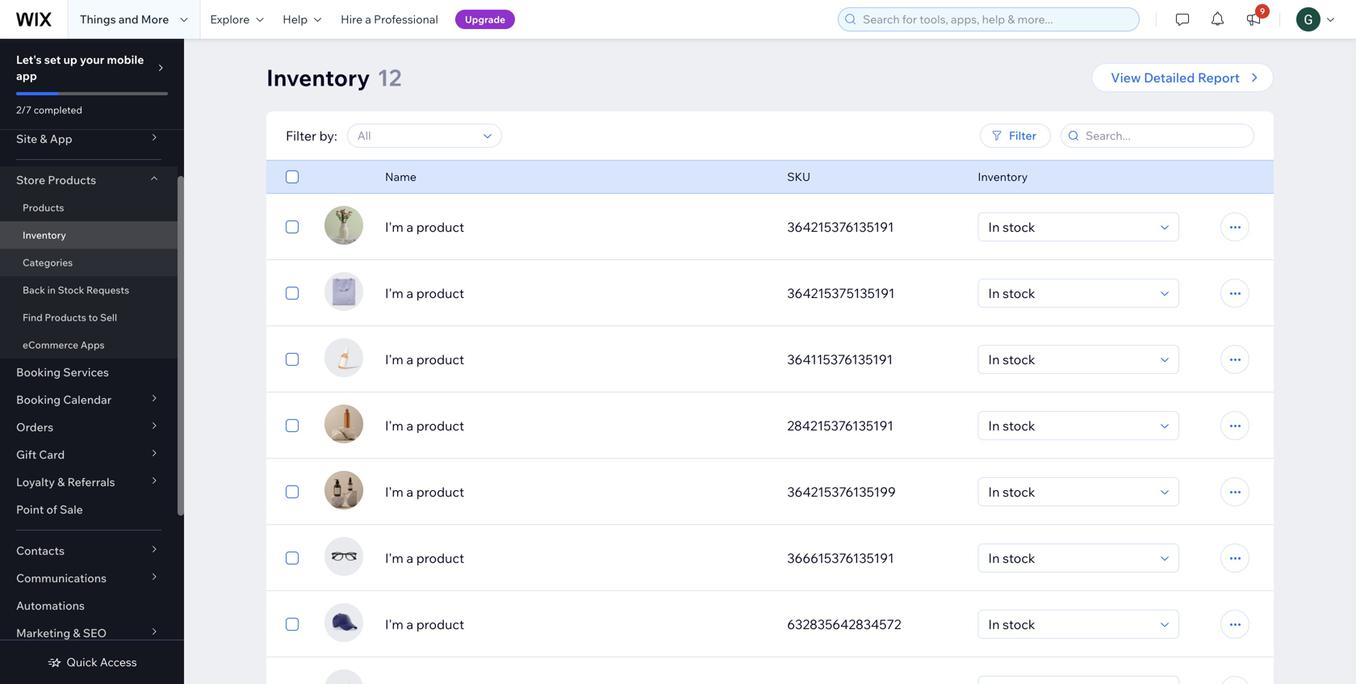Task type: vqa. For each thing, say whether or not it's contained in the screenshot.
Upgrade
yes



Task type: locate. For each thing, give the bounding box(es) containing it.
2 horizontal spatial inventory
[[978, 170, 1028, 184]]

upgrade
[[465, 13, 506, 25]]

inventory
[[267, 63, 370, 92], [978, 170, 1028, 184], [23, 229, 66, 241]]

inventory up categories
[[23, 229, 66, 241]]

6 select field from the top
[[984, 544, 1157, 572]]

a for 364115376135191
[[407, 351, 414, 367]]

0 vertical spatial booking
[[16, 365, 61, 379]]

app
[[16, 69, 37, 83]]

5 product from the top
[[417, 484, 465, 500]]

1 horizontal spatial inventory
[[267, 63, 370, 92]]

0 horizontal spatial filter
[[286, 128, 317, 144]]

contacts
[[16, 544, 65, 558]]

9 button
[[1236, 0, 1272, 39]]

2 horizontal spatial &
[[73, 626, 80, 640]]

product for 284215376135191
[[417, 418, 465, 434]]

364215376135199
[[788, 484, 896, 500]]

2 vertical spatial &
[[73, 626, 80, 640]]

up
[[63, 52, 77, 67]]

inventory down filter button on the right
[[978, 170, 1028, 184]]

products inside store products popup button
[[48, 173, 96, 187]]

1 vertical spatial &
[[57, 475, 65, 489]]

requests
[[86, 284, 129, 296]]

1 select field from the top
[[984, 213, 1157, 241]]

ecommerce apps
[[23, 339, 105, 351]]

let's
[[16, 52, 42, 67]]

products inside find products to sell link
[[45, 311, 86, 323]]

marketing & seo
[[16, 626, 107, 640]]

i'm for 364215376135191
[[385, 219, 404, 235]]

point
[[16, 502, 44, 516]]

4 product from the top
[[417, 418, 465, 434]]

booking inside popup button
[[16, 393, 61, 407]]

6 product from the top
[[417, 550, 465, 566]]

& right site on the top left of page
[[40, 132, 47, 146]]

booking calendar
[[16, 393, 112, 407]]

set
[[44, 52, 61, 67]]

i'm for 364215376135199
[[385, 484, 404, 500]]

2 vertical spatial inventory
[[23, 229, 66, 241]]

2/7 completed
[[16, 104, 82, 116]]

stock
[[58, 284, 84, 296]]

point of sale
[[16, 502, 83, 516]]

2 product from the top
[[417, 285, 465, 301]]

& for loyalty
[[57, 475, 65, 489]]

i'm a product for 364215376135191
[[385, 219, 465, 235]]

access
[[100, 655, 137, 669]]

filter inside filter button
[[1010, 128, 1037, 143]]

4 i'm a product from the top
[[385, 418, 465, 434]]

back in stock requests link
[[0, 276, 178, 304]]

i'm a product button
[[385, 217, 768, 237], [385, 283, 768, 303], [385, 350, 768, 369], [385, 416, 768, 435], [385, 482, 768, 502], [385, 548, 768, 568], [385, 615, 768, 634]]

& left 'seo'
[[73, 626, 80, 640]]

product
[[417, 219, 465, 235], [417, 285, 465, 301], [417, 351, 465, 367], [417, 418, 465, 434], [417, 484, 465, 500], [417, 550, 465, 566], [417, 616, 465, 632]]

i'm a product for 284215376135191
[[385, 418, 465, 434]]

booking up orders
[[16, 393, 61, 407]]

1 vertical spatial booking
[[16, 393, 61, 407]]

0 horizontal spatial &
[[40, 132, 47, 146]]

a
[[365, 12, 371, 26], [407, 219, 414, 235], [407, 285, 414, 301], [407, 351, 414, 367], [407, 418, 414, 434], [407, 484, 414, 500], [407, 550, 414, 566], [407, 616, 414, 632]]

2 vertical spatial products
[[45, 311, 86, 323]]

7 i'm from the top
[[385, 616, 404, 632]]

366615376135191
[[788, 550, 895, 566]]

product for 364215375135191
[[417, 285, 465, 301]]

i'm a product for 364215375135191
[[385, 285, 465, 301]]

site & app button
[[0, 125, 178, 153]]

5 i'm a product from the top
[[385, 484, 465, 500]]

364215376135191
[[788, 219, 895, 235]]

filter
[[286, 128, 317, 144], [1010, 128, 1037, 143]]

card
[[39, 447, 65, 462]]

select field for 364115376135191
[[984, 346, 1157, 373]]

4 i'm from the top
[[385, 418, 404, 434]]

inventory up filter by:
[[267, 63, 370, 92]]

9
[[1261, 6, 1266, 16]]

6 i'm from the top
[[385, 550, 404, 566]]

5 i'm from the top
[[385, 484, 404, 500]]

1 i'm from the top
[[385, 219, 404, 235]]

3 i'm a product button from the top
[[385, 350, 768, 369]]

& inside site & app popup button
[[40, 132, 47, 146]]

4 i'm a product button from the top
[[385, 416, 768, 435]]

0 vertical spatial inventory
[[267, 63, 370, 92]]

2 select field from the top
[[984, 279, 1157, 307]]

loyalty
[[16, 475, 55, 489]]

of
[[46, 502, 57, 516]]

products link
[[0, 194, 178, 221]]

6 i'm a product button from the top
[[385, 548, 768, 568]]

i'm a product button for 364115376135191
[[385, 350, 768, 369]]

& for marketing
[[73, 626, 80, 640]]

select field for 364215375135191
[[984, 279, 1157, 307]]

7 select field from the top
[[984, 611, 1157, 638]]

5 select field from the top
[[984, 478, 1157, 506]]

view detailed report button
[[1092, 63, 1274, 92]]

5 i'm a product button from the top
[[385, 482, 768, 502]]

booking down ecommerce
[[16, 365, 61, 379]]

product for 366615376135191
[[417, 550, 465, 566]]

gift card button
[[0, 441, 178, 468]]

0 horizontal spatial inventory
[[23, 229, 66, 241]]

booking calendar button
[[0, 386, 178, 414]]

booking
[[16, 365, 61, 379], [16, 393, 61, 407]]

products
[[48, 173, 96, 187], [23, 202, 64, 214], [45, 311, 86, 323]]

i'm a product for 632835642834572
[[385, 616, 465, 632]]

& inside marketing & seo dropdown button
[[73, 626, 80, 640]]

things
[[80, 12, 116, 26]]

back
[[23, 284, 45, 296]]

orders button
[[0, 414, 178, 441]]

3 i'm from the top
[[385, 351, 404, 367]]

i'm a product
[[385, 219, 465, 235], [385, 285, 465, 301], [385, 351, 465, 367], [385, 418, 465, 434], [385, 484, 465, 500], [385, 550, 465, 566], [385, 616, 465, 632]]

products up ecommerce apps
[[45, 311, 86, 323]]

communications button
[[0, 565, 178, 592]]

4 select field from the top
[[984, 412, 1157, 439]]

filter button
[[980, 124, 1052, 148]]

7 product from the top
[[417, 616, 465, 632]]

Select field
[[984, 213, 1157, 241], [984, 279, 1157, 307], [984, 346, 1157, 373], [984, 412, 1157, 439], [984, 478, 1157, 506], [984, 544, 1157, 572], [984, 611, 1157, 638], [984, 677, 1157, 684]]

None checkbox
[[286, 217, 299, 237], [286, 350, 299, 369], [286, 217, 299, 237], [286, 350, 299, 369]]

i'm a product button for 284215376135191
[[385, 416, 768, 435]]

products up the products link
[[48, 173, 96, 187]]

7 i'm a product button from the top
[[385, 615, 768, 634]]

product for 364215376135199
[[417, 484, 465, 500]]

2 booking from the top
[[16, 393, 61, 407]]

select field for 632835642834572
[[984, 611, 1157, 638]]

& right loyalty
[[57, 475, 65, 489]]

quick
[[66, 655, 97, 669]]

3 select field from the top
[[984, 346, 1157, 373]]

i'm a product for 366615376135191
[[385, 550, 465, 566]]

Search for tools, apps, help & more... field
[[859, 8, 1135, 31]]

1 product from the top
[[417, 219, 465, 235]]

3 product from the top
[[417, 351, 465, 367]]

1 i'm a product from the top
[[385, 219, 465, 235]]

apps
[[81, 339, 105, 351]]

1 i'm a product button from the top
[[385, 217, 768, 237]]

364215375135191
[[788, 285, 895, 301]]

orders
[[16, 420, 53, 434]]

hire a professional
[[341, 12, 438, 26]]

inventory link
[[0, 221, 178, 249]]

a for 632835642834572
[[407, 616, 414, 632]]

6 i'm a product from the top
[[385, 550, 465, 566]]

0 vertical spatial &
[[40, 132, 47, 146]]

All field
[[353, 124, 479, 147]]

products down store at left top
[[23, 202, 64, 214]]

i'm for 364215375135191
[[385, 285, 404, 301]]

find
[[23, 311, 43, 323]]

8 select field from the top
[[984, 677, 1157, 684]]

None checkbox
[[286, 167, 299, 187], [286, 283, 299, 303], [286, 416, 299, 435], [286, 482, 299, 502], [286, 548, 299, 568], [286, 615, 299, 634], [286, 167, 299, 187], [286, 283, 299, 303], [286, 416, 299, 435], [286, 482, 299, 502], [286, 548, 299, 568], [286, 615, 299, 634]]

product for 364115376135191
[[417, 351, 465, 367]]

site
[[16, 132, 37, 146]]

2 i'm a product button from the top
[[385, 283, 768, 303]]

7 i'm a product from the top
[[385, 616, 465, 632]]

& inside loyalty & referrals dropdown button
[[57, 475, 65, 489]]

2 i'm a product from the top
[[385, 285, 465, 301]]

2 i'm from the top
[[385, 285, 404, 301]]

0 vertical spatial products
[[48, 173, 96, 187]]

1 booking from the top
[[16, 365, 61, 379]]

1 horizontal spatial filter
[[1010, 128, 1037, 143]]

3 i'm a product from the top
[[385, 351, 465, 367]]

1 horizontal spatial &
[[57, 475, 65, 489]]

let's set up your mobile app
[[16, 52, 144, 83]]

ecommerce
[[23, 339, 78, 351]]

i'm
[[385, 219, 404, 235], [385, 285, 404, 301], [385, 351, 404, 367], [385, 418, 404, 434], [385, 484, 404, 500], [385, 550, 404, 566], [385, 616, 404, 632]]



Task type: describe. For each thing, give the bounding box(es) containing it.
more
[[141, 12, 169, 26]]

services
[[63, 365, 109, 379]]

select field for 284215376135191
[[984, 412, 1157, 439]]

i'm a product button for 366615376135191
[[385, 548, 768, 568]]

hire a professional link
[[331, 0, 448, 39]]

1 vertical spatial products
[[23, 202, 64, 214]]

detailed
[[1144, 69, 1196, 86]]

by:
[[320, 128, 337, 144]]

i'm a product for 364215376135199
[[385, 484, 465, 500]]

categories
[[23, 256, 73, 269]]

upgrade button
[[455, 10, 515, 29]]

store products button
[[0, 166, 178, 194]]

632835642834572
[[788, 616, 902, 632]]

i'm for 284215376135191
[[385, 418, 404, 434]]

view detailed report
[[1112, 69, 1241, 86]]

store
[[16, 173, 45, 187]]

quick access button
[[47, 655, 137, 670]]

your
[[80, 52, 104, 67]]

Search... field
[[1081, 124, 1249, 147]]

automations link
[[0, 592, 178, 619]]

i'm a product button for 364215375135191
[[385, 283, 768, 303]]

point of sale link
[[0, 496, 178, 523]]

loyalty & referrals
[[16, 475, 115, 489]]

explore
[[210, 12, 250, 26]]

ecommerce apps link
[[0, 331, 178, 359]]

product for 364215376135191
[[417, 219, 465, 235]]

booking for booking services
[[16, 365, 61, 379]]

mobile
[[107, 52, 144, 67]]

communications
[[16, 571, 107, 585]]

284215376135191
[[788, 418, 894, 434]]

back in stock requests
[[23, 284, 129, 296]]

site & app
[[16, 132, 72, 146]]

filter for filter
[[1010, 128, 1037, 143]]

to
[[88, 311, 98, 323]]

364115376135191
[[788, 351, 893, 367]]

inventory 12
[[267, 63, 402, 92]]

quick access
[[66, 655, 137, 669]]

1 vertical spatial inventory
[[978, 170, 1028, 184]]

a for 364215376135199
[[407, 484, 414, 500]]

seo
[[83, 626, 107, 640]]

categories link
[[0, 249, 178, 276]]

a for 366615376135191
[[407, 550, 414, 566]]

product for 632835642834572
[[417, 616, 465, 632]]

booking services link
[[0, 359, 178, 386]]

referrals
[[67, 475, 115, 489]]

filter by:
[[286, 128, 337, 144]]

2/7
[[16, 104, 32, 116]]

marketing & seo button
[[0, 619, 178, 647]]

i'm a product button for 364215376135199
[[385, 482, 768, 502]]

i'm a product button for 632835642834572
[[385, 615, 768, 634]]

filter for filter by:
[[286, 128, 317, 144]]

sale
[[60, 502, 83, 516]]

calendar
[[63, 393, 112, 407]]

in
[[47, 284, 56, 296]]

gift
[[16, 447, 36, 462]]

select field for 364215376135191
[[984, 213, 1157, 241]]

name
[[385, 170, 417, 184]]

professional
[[374, 12, 438, 26]]

i'm a product for 364115376135191
[[385, 351, 465, 367]]

booking services
[[16, 365, 109, 379]]

i'm for 366615376135191
[[385, 550, 404, 566]]

help
[[283, 12, 308, 26]]

contacts button
[[0, 537, 178, 565]]

loyalty & referrals button
[[0, 468, 178, 496]]

& for site
[[40, 132, 47, 146]]

report
[[1199, 69, 1241, 86]]

a for 284215376135191
[[407, 418, 414, 434]]

find products to sell link
[[0, 304, 178, 331]]

12
[[378, 63, 402, 92]]

app
[[50, 132, 72, 146]]

select field for 364215376135199
[[984, 478, 1157, 506]]

a for 364215375135191
[[407, 285, 414, 301]]

select field for 366615376135191
[[984, 544, 1157, 572]]

and
[[119, 12, 139, 26]]

sidebar element
[[0, 39, 184, 684]]

i'm a product button for 364215376135191
[[385, 217, 768, 237]]

things and more
[[80, 12, 169, 26]]

completed
[[34, 104, 82, 116]]

products for store
[[48, 173, 96, 187]]

i'm for 632835642834572
[[385, 616, 404, 632]]

a for 364215376135191
[[407, 219, 414, 235]]

sell
[[100, 311, 117, 323]]

i'm for 364115376135191
[[385, 351, 404, 367]]

automations
[[16, 598, 85, 613]]

marketing
[[16, 626, 70, 640]]

help button
[[273, 0, 331, 39]]

booking for booking calendar
[[16, 393, 61, 407]]

find products to sell
[[23, 311, 117, 323]]

sku
[[788, 170, 811, 184]]

gift card
[[16, 447, 65, 462]]

products for find
[[45, 311, 86, 323]]

store products
[[16, 173, 96, 187]]

view
[[1112, 69, 1142, 86]]

inventory inside sidebar element
[[23, 229, 66, 241]]



